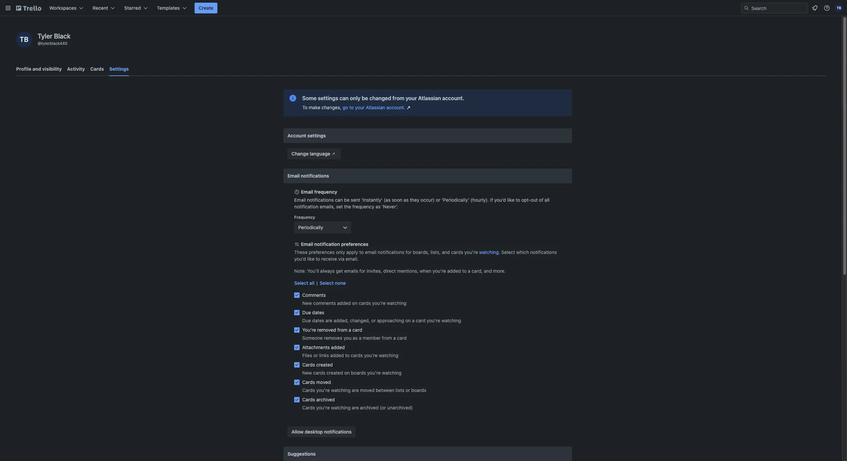 Task type: vqa. For each thing, say whether or not it's contained in the screenshot.
'Greg Robinson (gregrobinson96)' icon
no



Task type: describe. For each thing, give the bounding box(es) containing it.
1 vertical spatial only
[[336, 250, 345, 255]]

email for email notification preferences
[[301, 242, 313, 247]]

from for changed
[[393, 95, 404, 101]]

1 vertical spatial your
[[355, 105, 365, 110]]

direct
[[383, 268, 396, 274]]

0 vertical spatial preferences
[[341, 242, 368, 247]]

or right changed, at the bottom left of page
[[371, 318, 376, 324]]

email for email frequency
[[301, 189, 313, 195]]

these preferences only apply to email notifications for boards, lists, and cards you're watching
[[294, 250, 499, 255]]

notifications right 'desktop'
[[324, 430, 352, 435]]

settings for account
[[308, 133, 326, 139]]

you'll
[[307, 268, 319, 274]]

notifications inside email notifications can be sent 'instantly' (as soon as they occur) or 'periodically' (hourly). if you'd like to opt-out of all notification emails, set the frequency as 'never'.
[[307, 197, 334, 203]]

cards down cards created
[[313, 370, 325, 376]]

cards up changed, at the bottom left of page
[[359, 301, 371, 306]]

1 horizontal spatial tyler black (tylerblack440) image
[[835, 4, 843, 12]]

1 vertical spatial moved
[[360, 388, 375, 394]]

mentions,
[[397, 268, 419, 274]]

frequency inside email notifications can be sent 'instantly' (as soon as they occur) or 'periodically' (hourly). if you'd like to opt-out of all notification emails, set the frequency as 'never'.
[[353, 204, 374, 210]]

0 vertical spatial card
[[416, 318, 426, 324]]

added right the links
[[330, 353, 344, 359]]

opt-
[[522, 197, 531, 203]]

notification inside email notifications can be sent 'instantly' (as soon as they occur) or 'periodically' (hourly). if you'd like to opt-out of all notification emails, set the frequency as 'never'.
[[294, 204, 319, 210]]

unarchived)
[[387, 405, 413, 411]]

1 vertical spatial account.
[[387, 105, 405, 110]]

(hourly).
[[471, 197, 489, 203]]

1 horizontal spatial for
[[406, 250, 412, 255]]

0 vertical spatial moved
[[316, 380, 331, 386]]

like inside . select which notifications you'd like to receive via email.
[[307, 256, 315, 262]]

0 horizontal spatial archived
[[316, 397, 335, 403]]

1 vertical spatial from
[[337, 328, 348, 333]]

you're
[[302, 328, 316, 333]]

change language link
[[288, 149, 341, 159]]

email notification preferences
[[301, 242, 368, 247]]

none
[[335, 281, 346, 286]]

they
[[410, 197, 419, 203]]

account
[[288, 133, 306, 139]]

occur)
[[421, 197, 435, 203]]

email frequency
[[301, 189, 337, 195]]

a down 'approaching'
[[393, 336, 396, 341]]

notifications inside . select which notifications you'd like to receive via email.
[[530, 250, 557, 255]]

receive
[[321, 256, 337, 262]]

emails,
[[320, 204, 335, 210]]

0 vertical spatial are
[[326, 318, 332, 324]]

member
[[363, 336, 381, 341]]

new comments added on cards you're watching
[[302, 301, 407, 306]]

or down attachments at the left of page
[[314, 353, 318, 359]]

(as
[[384, 197, 391, 203]]

0 vertical spatial created
[[316, 362, 333, 368]]

some
[[302, 95, 317, 101]]

primary element
[[0, 0, 847, 16]]

recent
[[93, 5, 108, 11]]

cards right the lists,
[[451, 250, 463, 255]]

a left member
[[359, 336, 362, 341]]

desktop
[[305, 430, 323, 435]]

select none button
[[320, 280, 346, 287]]

from for member
[[382, 336, 392, 341]]

profile
[[16, 66, 31, 72]]

approaching
[[377, 318, 404, 324]]

'instantly'
[[362, 197, 383, 203]]

someone removes you as a member from a card
[[302, 336, 407, 341]]

you'd inside . select which notifications you'd like to receive via email.
[[294, 256, 306, 262]]

1 vertical spatial boards
[[411, 388, 426, 394]]

visibility
[[42, 66, 62, 72]]

lists
[[396, 388, 404, 394]]

language
[[310, 151, 330, 157]]

change language
[[292, 151, 330, 157]]

to down you
[[345, 353, 350, 359]]

.
[[499, 250, 500, 255]]

email for email notifications can be sent 'instantly' (as soon as they occur) or 'periodically' (hourly). if you'd like to opt-out of all notification emails, set the frequency as 'never'.
[[294, 197, 306, 203]]

cards created
[[302, 362, 333, 368]]

new for new comments added on cards you're watching
[[302, 301, 312, 306]]

frequency
[[294, 215, 315, 220]]

settings for some
[[318, 95, 338, 101]]

out
[[531, 197, 538, 203]]

changed
[[370, 95, 391, 101]]

can for notifications
[[335, 197, 343, 203]]

0 vertical spatial frequency
[[314, 189, 337, 195]]

settings link
[[109, 63, 129, 76]]

1 vertical spatial created
[[327, 370, 343, 376]]

always
[[320, 268, 335, 274]]

0 horizontal spatial all
[[310, 281, 315, 286]]

sent
[[351, 197, 360, 203]]

cards for cards created
[[302, 362, 315, 368]]

soon
[[392, 197, 403, 203]]

email
[[365, 250, 377, 255]]

and inside profile and visibility link
[[32, 66, 41, 72]]

sm image
[[330, 151, 337, 157]]

email for email notifications
[[288, 173, 300, 179]]

1 vertical spatial notification
[[314, 242, 340, 247]]

select all button
[[294, 280, 315, 287]]

emails
[[344, 268, 358, 274]]

go
[[343, 105, 348, 110]]

watching link
[[479, 250, 499, 255]]

periodically
[[298, 225, 323, 231]]

you're removed from a card
[[302, 328, 362, 333]]

to left "email"
[[359, 250, 364, 255]]

cards for cards archived
[[302, 397, 315, 403]]

added left the card,
[[447, 268, 461, 274]]

starred button
[[120, 3, 152, 13]]

via
[[338, 256, 345, 262]]

1 horizontal spatial and
[[442, 250, 450, 255]]

files or links added to cards you're watching
[[302, 353, 399, 359]]

(or
[[380, 405, 386, 411]]

1 horizontal spatial atlassian
[[418, 95, 441, 101]]

to inside email notifications can be sent 'instantly' (as soon as they occur) or 'periodically' (hourly). if you'd like to opt-out of all notification emails, set the frequency as 'never'.
[[516, 197, 520, 203]]

create
[[199, 5, 213, 11]]

notifications up the 'direct'
[[378, 250, 404, 255]]

0 horizontal spatial atlassian
[[366, 105, 385, 110]]

email notifications can be sent 'instantly' (as soon as they occur) or 'periodically' (hourly). if you'd like to opt-out of all notification emails, set the frequency as 'never'.
[[294, 197, 550, 210]]

allow desktop notifications
[[292, 430, 352, 435]]

1 vertical spatial card
[[353, 328, 362, 333]]

make
[[309, 105, 320, 110]]

invites,
[[367, 268, 382, 274]]

0 vertical spatial only
[[350, 95, 361, 101]]

tylerblack440
[[41, 41, 67, 46]]

links
[[319, 353, 329, 359]]

cards for cards
[[90, 66, 104, 72]]

0 notifications image
[[811, 4, 819, 12]]

attachments
[[302, 345, 330, 351]]

black
[[54, 32, 71, 40]]

more.
[[493, 268, 506, 274]]

change
[[292, 151, 309, 157]]

cards for cards moved
[[302, 380, 315, 386]]

1 vertical spatial tyler black (tylerblack440) image
[[16, 32, 32, 48]]

files
[[302, 353, 312, 359]]

go to your atlassian account. link
[[343, 104, 412, 111]]



Task type: locate. For each thing, give the bounding box(es) containing it.
profile and visibility
[[16, 66, 62, 72]]

1 horizontal spatial from
[[382, 336, 392, 341]]

notifications up email frequency
[[301, 173, 329, 179]]

like left opt-
[[507, 197, 515, 203]]

0 horizontal spatial preferences
[[309, 250, 335, 255]]

0 vertical spatial new
[[302, 301, 312, 306]]

1 dates from the top
[[312, 310, 324, 316]]

only up go to your atlassian account.
[[350, 95, 361, 101]]

select all | select none
[[294, 281, 346, 286]]

0 vertical spatial account.
[[442, 95, 464, 101]]

you'd down the these
[[294, 256, 306, 262]]

boards right lists
[[411, 388, 426, 394]]

get
[[336, 268, 343, 274]]

1 vertical spatial you'd
[[294, 256, 306, 262]]

select right |
[[320, 281, 334, 286]]

archived down cards moved
[[316, 397, 335, 403]]

1 horizontal spatial account.
[[442, 95, 464, 101]]

are for cards moved
[[352, 388, 359, 394]]

to left receive
[[316, 256, 320, 262]]

tyler
[[38, 32, 52, 40]]

2 horizontal spatial and
[[484, 268, 492, 274]]

email down email notifications
[[301, 189, 313, 195]]

2 vertical spatial as
[[353, 336, 358, 341]]

are down cards you're watching are moved between lists or boards
[[352, 405, 359, 411]]

select right .
[[502, 250, 515, 255]]

you'd inside email notifications can be sent 'instantly' (as soon as they occur) or 'periodically' (hourly). if you'd like to opt-out of all notification emails, set the frequency as 'never'.
[[494, 197, 506, 203]]

created down cards created
[[327, 370, 343, 376]]

profile and visibility link
[[16, 63, 62, 75]]

1 horizontal spatial on
[[352, 301, 358, 306]]

or right occur)
[[436, 197, 441, 203]]

1 horizontal spatial all
[[545, 197, 550, 203]]

boards up cards you're watching are moved between lists or boards
[[351, 370, 366, 376]]

create button
[[195, 3, 218, 13]]

1 due from the top
[[302, 310, 311, 316]]

cards for cards you're watching are moved between lists or boards
[[302, 388, 315, 394]]

moved
[[316, 380, 331, 386], [360, 388, 375, 394]]

0 horizontal spatial and
[[32, 66, 41, 72]]

1 vertical spatial like
[[307, 256, 315, 262]]

on for cards
[[352, 301, 358, 306]]

tyler black @ tylerblack440
[[38, 32, 71, 46]]

0 vertical spatial archived
[[316, 397, 335, 403]]

cards for cards you're watching are archived (or unarchived)
[[302, 405, 315, 411]]

for right emails
[[360, 268, 366, 274]]

new down comments
[[302, 301, 312, 306]]

removed
[[317, 328, 336, 333]]

or inside email notifications can be sent 'instantly' (as soon as they occur) or 'periodically' (hourly). if you'd like to opt-out of all notification emails, set the frequency as 'never'.
[[436, 197, 441, 203]]

tyler black (tylerblack440) image left @
[[16, 32, 32, 48]]

to inside . select which notifications you'd like to receive via email.
[[316, 256, 320, 262]]

1 vertical spatial due
[[302, 318, 311, 324]]

0 horizontal spatial for
[[360, 268, 366, 274]]

boards,
[[413, 250, 429, 255]]

note:
[[294, 268, 306, 274]]

tyler black (tylerblack440) image
[[835, 4, 843, 12], [16, 32, 32, 48]]

dates down comments
[[312, 310, 324, 316]]

go to your atlassian account.
[[343, 105, 405, 110]]

which
[[516, 250, 529, 255]]

and right the card,
[[484, 268, 492, 274]]

back to home image
[[16, 3, 41, 13]]

are up removed
[[326, 318, 332, 324]]

activity
[[67, 66, 85, 72]]

a left the card,
[[468, 268, 471, 274]]

due dates
[[302, 310, 324, 316]]

your right go
[[355, 105, 365, 110]]

2 vertical spatial card
[[397, 336, 407, 341]]

card
[[416, 318, 426, 324], [353, 328, 362, 333], [397, 336, 407, 341]]

0 vertical spatial as
[[404, 197, 409, 203]]

1 new from the top
[[302, 301, 312, 306]]

1 vertical spatial on
[[405, 318, 411, 324]]

1 vertical spatial settings
[[308, 133, 326, 139]]

archived
[[316, 397, 335, 403], [360, 405, 379, 411]]

0 horizontal spatial frequency
[[314, 189, 337, 195]]

0 horizontal spatial boards
[[351, 370, 366, 376]]

be
[[362, 95, 368, 101], [344, 197, 350, 203]]

are up cards you're watching are archived (or unarchived)
[[352, 388, 359, 394]]

1 vertical spatial new
[[302, 370, 312, 376]]

1 horizontal spatial archived
[[360, 405, 379, 411]]

search image
[[744, 5, 749, 11]]

like down the these
[[307, 256, 315, 262]]

someone
[[302, 336, 323, 341]]

can up go
[[340, 95, 349, 101]]

0 vertical spatial due
[[302, 310, 311, 316]]

1 vertical spatial preferences
[[309, 250, 335, 255]]

email inside email notifications can be sent 'instantly' (as soon as they occur) or 'periodically' (hourly). if you'd like to opt-out of all notification emails, set the frequency as 'never'.
[[294, 197, 306, 203]]

. select which notifications you'd like to receive via email.
[[294, 250, 557, 262]]

attachments added
[[302, 345, 345, 351]]

added,
[[334, 318, 349, 324]]

set
[[336, 204, 343, 210]]

templates
[[157, 5, 180, 11]]

0 horizontal spatial tyler black (tylerblack440) image
[[16, 32, 32, 48]]

2 dates from the top
[[312, 318, 324, 324]]

tyler black (tylerblack440) image right open information menu "icon"
[[835, 4, 843, 12]]

on up changed, at the bottom left of page
[[352, 301, 358, 306]]

a up you
[[349, 328, 351, 333]]

for left boards,
[[406, 250, 412, 255]]

0 vertical spatial settings
[[318, 95, 338, 101]]

if
[[490, 197, 493, 203]]

1 horizontal spatial be
[[362, 95, 368, 101]]

open information menu image
[[824, 5, 831, 11]]

0 horizontal spatial from
[[337, 328, 348, 333]]

moved left between
[[360, 388, 375, 394]]

0 horizontal spatial card
[[353, 328, 362, 333]]

are
[[326, 318, 332, 324], [352, 388, 359, 394], [352, 405, 359, 411]]

new down cards created
[[302, 370, 312, 376]]

dates for due dates
[[312, 310, 324, 316]]

only up via
[[336, 250, 345, 255]]

to make changes,
[[302, 105, 343, 110]]

boards
[[351, 370, 366, 376], [411, 388, 426, 394]]

activity link
[[67, 63, 85, 75]]

notifications right which
[[530, 250, 557, 255]]

you're
[[465, 250, 478, 255], [433, 268, 446, 274], [372, 301, 386, 306], [427, 318, 440, 324], [364, 353, 378, 359], [367, 370, 381, 376], [316, 388, 330, 394], [316, 405, 330, 411]]

you'd right if
[[494, 197, 506, 203]]

2 horizontal spatial as
[[404, 197, 409, 203]]

allow
[[292, 430, 304, 435]]

added up added,
[[337, 301, 351, 306]]

0 horizontal spatial moved
[[316, 380, 331, 386]]

card,
[[472, 268, 483, 274]]

and right the profile
[[32, 66, 41, 72]]

email up the these
[[301, 242, 313, 247]]

as left they
[[404, 197, 409, 203]]

2 horizontal spatial card
[[416, 318, 426, 324]]

1 horizontal spatial only
[[350, 95, 361, 101]]

preferences
[[341, 242, 368, 247], [309, 250, 335, 255]]

@
[[38, 41, 41, 46]]

to left opt-
[[516, 197, 520, 203]]

due
[[302, 310, 311, 316], [302, 318, 311, 324]]

notification
[[294, 204, 319, 210], [314, 242, 340, 247]]

cards you're watching are archived (or unarchived)
[[302, 405, 413, 411]]

1 vertical spatial can
[[335, 197, 343, 203]]

1 horizontal spatial moved
[[360, 388, 375, 394]]

cards down someone removes you as a member from a card
[[351, 353, 363, 359]]

removes
[[324, 336, 342, 341]]

2 horizontal spatial on
[[405, 318, 411, 324]]

when
[[420, 268, 431, 274]]

created
[[316, 362, 333, 368], [327, 370, 343, 376]]

all inside email notifications can be sent 'instantly' (as soon as they occur) or 'periodically' (hourly). if you'd like to opt-out of all notification emails, set the frequency as 'never'.
[[545, 197, 550, 203]]

comments
[[313, 301, 336, 306]]

notification up frequency
[[294, 204, 319, 210]]

1 horizontal spatial like
[[507, 197, 515, 203]]

on down files or links added to cards you're watching
[[344, 370, 350, 376]]

comments
[[302, 293, 326, 298]]

archived left (or
[[360, 405, 379, 411]]

you'd
[[494, 197, 506, 203], [294, 256, 306, 262]]

and right the lists,
[[442, 250, 450, 255]]

email
[[288, 173, 300, 179], [301, 189, 313, 195], [294, 197, 306, 203], [301, 242, 313, 247]]

be inside email notifications can be sent 'instantly' (as soon as they occur) or 'periodically' (hourly). if you'd like to opt-out of all notification emails, set the frequency as 'never'.
[[344, 197, 350, 203]]

0 vertical spatial on
[[352, 301, 358, 306]]

settings up changes, on the left top of page
[[318, 95, 338, 101]]

0 horizontal spatial be
[[344, 197, 350, 203]]

1 vertical spatial atlassian
[[366, 105, 385, 110]]

1 horizontal spatial boards
[[411, 388, 426, 394]]

like inside email notifications can be sent 'instantly' (as soon as they occur) or 'periodically' (hourly). if you'd like to opt-out of all notification emails, set the frequency as 'never'.
[[507, 197, 515, 203]]

0 vertical spatial for
[[406, 250, 412, 255]]

between
[[376, 388, 395, 394]]

0 vertical spatial and
[[32, 66, 41, 72]]

cards link
[[90, 63, 104, 75]]

2 vertical spatial are
[[352, 405, 359, 411]]

settings up language
[[308, 133, 326, 139]]

on right 'approaching'
[[405, 318, 411, 324]]

1 horizontal spatial frequency
[[353, 204, 374, 210]]

can inside email notifications can be sent 'instantly' (as soon as they occur) or 'periodically' (hourly). if you'd like to opt-out of all notification emails, set the frequency as 'never'.
[[335, 197, 343, 203]]

2 vertical spatial on
[[344, 370, 350, 376]]

all
[[545, 197, 550, 203], [310, 281, 315, 286]]

card down 'approaching'
[[397, 336, 407, 341]]

workspaces
[[49, 5, 77, 11]]

email down change
[[288, 173, 300, 179]]

1 horizontal spatial your
[[406, 95, 417, 101]]

cards you're watching are moved between lists or boards
[[302, 388, 426, 394]]

preferences up apply
[[341, 242, 368, 247]]

1 horizontal spatial select
[[320, 281, 334, 286]]

added down removes
[[331, 345, 345, 351]]

a right 'approaching'
[[412, 318, 415, 324]]

cards moved
[[302, 380, 331, 386]]

'periodically'
[[442, 197, 469, 203]]

the
[[344, 204, 351, 210]]

0 vertical spatial can
[[340, 95, 349, 101]]

0 vertical spatial boards
[[351, 370, 366, 376]]

0 vertical spatial be
[[362, 95, 368, 101]]

1 vertical spatial are
[[352, 388, 359, 394]]

select inside . select which notifications you'd like to receive via email.
[[502, 250, 515, 255]]

a
[[468, 268, 471, 274], [412, 318, 415, 324], [349, 328, 351, 333], [359, 336, 362, 341], [393, 336, 396, 341]]

2 vertical spatial from
[[382, 336, 392, 341]]

created down the links
[[316, 362, 333, 368]]

your right the changed
[[406, 95, 417, 101]]

to
[[302, 105, 308, 110]]

on for boards
[[344, 370, 350, 376]]

to right go
[[349, 105, 354, 110]]

0 horizontal spatial you'd
[[294, 256, 306, 262]]

1 horizontal spatial you'd
[[494, 197, 506, 203]]

1 horizontal spatial card
[[397, 336, 407, 341]]

preferences up receive
[[309, 250, 335, 255]]

0 vertical spatial from
[[393, 95, 404, 101]]

are for cards archived
[[352, 405, 359, 411]]

2 new from the top
[[302, 370, 312, 376]]

all right of
[[545, 197, 550, 203]]

changed,
[[350, 318, 370, 324]]

new cards created on boards you're watching
[[302, 370, 402, 376]]

cards
[[451, 250, 463, 255], [359, 301, 371, 306], [351, 353, 363, 359], [313, 370, 325, 376]]

notifications
[[301, 173, 329, 179], [307, 197, 334, 203], [378, 250, 404, 255], [530, 250, 557, 255], [324, 430, 352, 435]]

0 vertical spatial like
[[507, 197, 515, 203]]

select
[[502, 250, 515, 255], [294, 281, 308, 286], [320, 281, 334, 286]]

card right 'approaching'
[[416, 318, 426, 324]]

frequency down 'sent'
[[353, 204, 374, 210]]

1 vertical spatial for
[[360, 268, 366, 274]]

all left |
[[310, 281, 315, 286]]

account.
[[442, 95, 464, 101], [387, 105, 405, 110]]

0 vertical spatial notification
[[294, 204, 319, 210]]

card up someone removes you as a member from a card
[[353, 328, 362, 333]]

new
[[302, 301, 312, 306], [302, 370, 312, 376]]

'never'.
[[382, 204, 398, 210]]

dates down due dates
[[312, 318, 324, 324]]

0 horizontal spatial only
[[336, 250, 345, 255]]

0 horizontal spatial your
[[355, 105, 365, 110]]

can
[[340, 95, 349, 101], [335, 197, 343, 203]]

1 vertical spatial as
[[376, 204, 381, 210]]

0 horizontal spatial select
[[294, 281, 308, 286]]

new for new cards created on boards you're watching
[[302, 370, 312, 376]]

notifications down email frequency
[[307, 197, 334, 203]]

0 vertical spatial all
[[545, 197, 550, 203]]

moved up cards archived
[[316, 380, 331, 386]]

for
[[406, 250, 412, 255], [360, 268, 366, 274]]

to
[[349, 105, 354, 110], [516, 197, 520, 203], [359, 250, 364, 255], [316, 256, 320, 262], [462, 268, 467, 274], [345, 353, 350, 359]]

as right you
[[353, 336, 358, 341]]

1 vertical spatial be
[[344, 197, 350, 203]]

to left the card,
[[462, 268, 467, 274]]

Search field
[[749, 3, 808, 13]]

apply
[[346, 250, 358, 255]]

settings
[[318, 95, 338, 101], [308, 133, 326, 139]]

be up the
[[344, 197, 350, 203]]

select down note:
[[294, 281, 308, 286]]

1 vertical spatial all
[[310, 281, 315, 286]]

2 vertical spatial and
[[484, 268, 492, 274]]

0 horizontal spatial on
[[344, 370, 350, 376]]

dates for due dates are added, changed, or approaching on a card you're watching
[[312, 318, 324, 324]]

0 horizontal spatial account.
[[387, 105, 405, 110]]

1 vertical spatial archived
[[360, 405, 379, 411]]

0 vertical spatial atlassian
[[418, 95, 441, 101]]

can for settings
[[340, 95, 349, 101]]

0 vertical spatial you'd
[[494, 197, 506, 203]]

1 horizontal spatial as
[[376, 204, 381, 210]]

notification up receive
[[314, 242, 340, 247]]

email up frequency
[[294, 197, 306, 203]]

email.
[[346, 256, 359, 262]]

due for due dates
[[302, 310, 311, 316]]

cards
[[90, 66, 104, 72], [302, 362, 315, 368], [302, 380, 315, 386], [302, 388, 315, 394], [302, 397, 315, 403], [302, 405, 315, 411]]

from right member
[[382, 336, 392, 341]]

0 vertical spatial your
[[406, 95, 417, 101]]

0 vertical spatial dates
[[312, 310, 324, 316]]

0 horizontal spatial as
[[353, 336, 358, 341]]

as down 'instantly' on the left top of the page
[[376, 204, 381, 210]]

1 horizontal spatial preferences
[[341, 242, 368, 247]]

from right the changed
[[393, 95, 404, 101]]

2 due from the top
[[302, 318, 311, 324]]

|
[[317, 281, 318, 286]]

can up set
[[335, 197, 343, 203]]

frequency up emails,
[[314, 189, 337, 195]]

allow desktop notifications link
[[288, 427, 356, 438]]

note: you'll always get emails for invites, direct mentions, when you're added to a card, and more.
[[294, 268, 506, 274]]

from down added,
[[337, 328, 348, 333]]

0 horizontal spatial like
[[307, 256, 315, 262]]

be up go to your atlassian account.
[[362, 95, 368, 101]]

2 horizontal spatial from
[[393, 95, 404, 101]]

lists,
[[431, 250, 441, 255]]

added
[[447, 268, 461, 274], [337, 301, 351, 306], [331, 345, 345, 351], [330, 353, 344, 359]]

or right lists
[[406, 388, 410, 394]]

due for due dates are added, changed, or approaching on a card you're watching
[[302, 318, 311, 324]]



